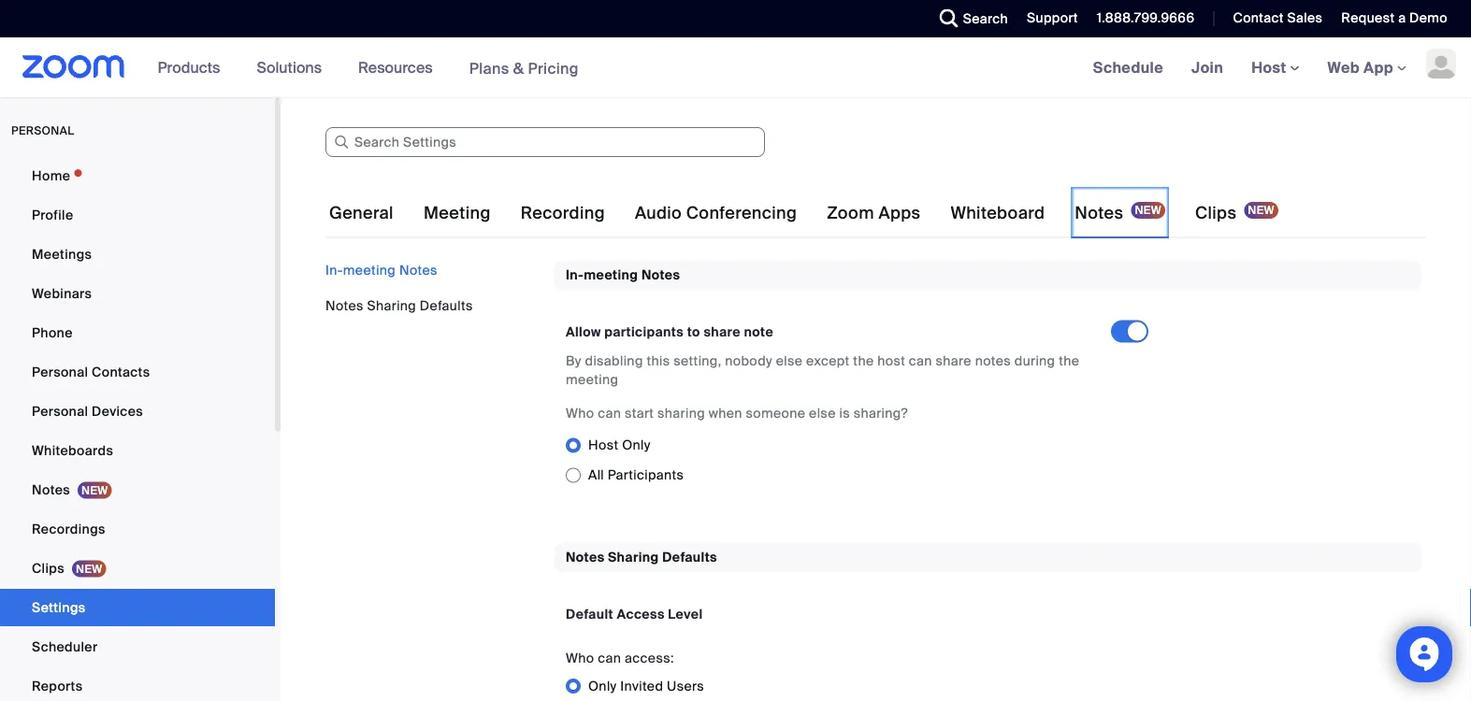 Task type: describe. For each thing, give the bounding box(es) containing it.
phone link
[[0, 314, 275, 352]]

in- inside "element"
[[566, 267, 584, 284]]

only invited users
[[588, 678, 705, 695]]

personal for personal contacts
[[32, 363, 88, 381]]

contact sales
[[1233, 9, 1323, 27]]

product information navigation
[[144, 37, 593, 99]]

notes
[[975, 353, 1011, 370]]

who can access:
[[566, 650, 674, 667]]

a
[[1399, 9, 1406, 27]]

notes sharing defaults inside menu bar
[[326, 297, 473, 314]]

recordings link
[[0, 511, 275, 548]]

0 vertical spatial share
[[704, 324, 741, 341]]

note
[[744, 324, 774, 341]]

can inside by disabling this setting, nobody else except the host can share notes during the meeting
[[909, 353, 933, 370]]

only inside the who can start sharing when someone else is sharing? option group
[[622, 437, 651, 454]]

zoom apps
[[827, 203, 921, 224]]

whiteboard
[[951, 203, 1045, 224]]

can for who can start sharing when someone else is sharing?
[[598, 405, 621, 422]]

personal menu menu
[[0, 157, 275, 702]]

profile
[[32, 206, 73, 224]]

all participants
[[588, 467, 684, 484]]

personal contacts
[[32, 363, 150, 381]]

plans
[[469, 58, 509, 78]]

notes inside 'in-meeting notes' "element"
[[642, 267, 681, 284]]

products button
[[158, 37, 229, 97]]

in-meeting notes inside "element"
[[566, 267, 681, 284]]

else inside by disabling this setting, nobody else except the host can share notes during the meeting
[[776, 353, 803, 370]]

meetings navigation
[[1079, 37, 1472, 99]]

resources button
[[358, 37, 441, 97]]

app
[[1364, 58, 1394, 77]]

allow
[[566, 324, 601, 341]]

general
[[329, 203, 394, 224]]

personal devices
[[32, 403, 143, 420]]

host
[[878, 353, 906, 370]]

settings
[[32, 599, 86, 617]]

access:
[[625, 650, 674, 667]]

contacts
[[92, 363, 150, 381]]

plans & pricing
[[469, 58, 579, 78]]

1 horizontal spatial sharing
[[608, 549, 659, 566]]

meeting up allow
[[584, 267, 638, 284]]

solutions
[[257, 58, 322, 77]]

reports link
[[0, 668, 275, 702]]

web app button
[[1328, 58, 1407, 77]]

apps
[[879, 203, 921, 224]]

access
[[617, 606, 665, 623]]

users
[[667, 678, 705, 695]]

meeting inside menu bar
[[343, 261, 396, 279]]

request
[[1342, 9, 1395, 27]]

can for who can access:
[[598, 650, 621, 667]]

scheduler
[[32, 639, 98, 656]]

personal
[[11, 123, 74, 138]]

allow participants to share note
[[566, 324, 774, 341]]

participants
[[605, 324, 684, 341]]

webinars link
[[0, 275, 275, 312]]

webinars
[[32, 285, 92, 302]]

host only
[[588, 437, 651, 454]]

default
[[566, 606, 614, 623]]

host for host only
[[588, 437, 619, 454]]

web
[[1328, 58, 1360, 77]]

start
[[625, 405, 654, 422]]

search
[[963, 10, 1009, 27]]

someone
[[746, 405, 806, 422]]

whiteboards link
[[0, 432, 275, 470]]

1 the from the left
[[853, 353, 874, 370]]

0 horizontal spatial in-meeting notes
[[326, 261, 438, 279]]

profile picture image
[[1427, 49, 1457, 79]]

to
[[687, 324, 701, 341]]

who can start sharing when someone else is sharing?
[[566, 405, 908, 422]]

zoom logo image
[[22, 55, 125, 79]]

request a demo
[[1342, 9, 1448, 27]]

by disabling this setting, nobody else except the host can share notes during the meeting
[[566, 353, 1080, 389]]

solutions button
[[257, 37, 330, 97]]

personal contacts link
[[0, 354, 275, 391]]

notes sharing defaults element
[[555, 543, 1422, 702]]

is
[[840, 405, 850, 422]]

in-meeting notes element
[[555, 261, 1422, 513]]

conferencing
[[686, 203, 797, 224]]

personal devices link
[[0, 393, 275, 430]]

by
[[566, 353, 582, 370]]

share inside by disabling this setting, nobody else except the host can share notes during the meeting
[[936, 353, 972, 370]]

whiteboards
[[32, 442, 113, 459]]

phone
[[32, 324, 73, 341]]

support
[[1027, 9, 1079, 27]]

Search Settings text field
[[326, 127, 765, 157]]

products
[[158, 58, 220, 77]]

sharing inside menu bar
[[367, 297, 416, 314]]



Task type: vqa. For each thing, say whether or not it's contained in the screenshot.
date 'icon'
no



Task type: locate. For each thing, give the bounding box(es) containing it.
clips
[[1196, 203, 1237, 224], [32, 560, 65, 577]]

invited
[[621, 678, 664, 695]]

devices
[[92, 403, 143, 420]]

contact sales link
[[1219, 0, 1328, 37], [1233, 9, 1323, 27]]

1 who from the top
[[566, 405, 595, 422]]

notes
[[1075, 203, 1124, 224], [399, 261, 438, 279], [642, 267, 681, 284], [326, 297, 364, 314], [32, 481, 70, 499], [566, 549, 605, 566]]

meetings link
[[0, 236, 275, 273]]

default access level
[[566, 606, 703, 623]]

search button
[[926, 0, 1013, 37]]

meeting inside by disabling this setting, nobody else except the host can share notes during the meeting
[[566, 371, 619, 389]]

all
[[588, 467, 604, 484]]

join link
[[1178, 37, 1238, 97]]

host for host
[[1252, 58, 1291, 77]]

clips link
[[0, 550, 275, 588]]

1 horizontal spatial the
[[1059, 353, 1080, 370]]

share right to
[[704, 324, 741, 341]]

notes sharing defaults up access
[[566, 549, 717, 566]]

host up all
[[588, 437, 619, 454]]

&
[[513, 58, 524, 78]]

1 vertical spatial clips
[[32, 560, 65, 577]]

0 vertical spatial host
[[1252, 58, 1291, 77]]

1 horizontal spatial clips
[[1196, 203, 1237, 224]]

1 horizontal spatial host
[[1252, 58, 1291, 77]]

who for who can access:
[[566, 650, 595, 667]]

share left notes at the right bottom of the page
[[936, 353, 972, 370]]

0 vertical spatial can
[[909, 353, 933, 370]]

personal down phone
[[32, 363, 88, 381]]

tabs of my account settings page tab list
[[326, 187, 1283, 240]]

0 vertical spatial who
[[566, 405, 595, 422]]

pricing
[[528, 58, 579, 78]]

plans & pricing link
[[469, 58, 579, 78], [469, 58, 579, 78]]

banner
[[0, 37, 1472, 99]]

menu bar containing in-meeting notes
[[326, 261, 541, 315]]

1 vertical spatial who
[[566, 650, 595, 667]]

can left start
[[598, 405, 621, 422]]

1.888.799.9666
[[1097, 9, 1195, 27]]

defaults down in-meeting notes "link"
[[420, 297, 473, 314]]

meeting up "notes sharing defaults" link
[[343, 261, 396, 279]]

host down contact sales
[[1252, 58, 1291, 77]]

sharing?
[[854, 405, 908, 422]]

1 horizontal spatial in-meeting notes
[[566, 267, 681, 284]]

0 horizontal spatial in-
[[326, 261, 343, 279]]

in-meeting notes up "notes sharing defaults" link
[[326, 261, 438, 279]]

recording
[[521, 203, 605, 224]]

except
[[806, 353, 850, 370]]

meetings
[[32, 246, 92, 263]]

1 vertical spatial defaults
[[663, 549, 717, 566]]

personal for personal devices
[[32, 403, 88, 420]]

who for who can start sharing when someone else is sharing?
[[566, 405, 595, 422]]

personal
[[32, 363, 88, 381], [32, 403, 88, 420]]

schedule
[[1093, 58, 1164, 77]]

can right host
[[909, 353, 933, 370]]

the left host
[[853, 353, 874, 370]]

1 horizontal spatial in-
[[566, 267, 584, 284]]

notes sharing defaults link
[[326, 297, 473, 314]]

meeting
[[424, 203, 491, 224]]

the right during
[[1059, 353, 1080, 370]]

host
[[1252, 58, 1291, 77], [588, 437, 619, 454]]

else left except
[[776, 353, 803, 370]]

banner containing products
[[0, 37, 1472, 99]]

can left access:
[[598, 650, 621, 667]]

1 vertical spatial can
[[598, 405, 621, 422]]

who inside 'in-meeting notes' "element"
[[566, 405, 595, 422]]

2 vertical spatial can
[[598, 650, 621, 667]]

0 vertical spatial notes sharing defaults
[[326, 297, 473, 314]]

1 horizontal spatial defaults
[[663, 549, 717, 566]]

clips inside "tabs of my account settings page" 'tab list'
[[1196, 203, 1237, 224]]

0 vertical spatial clips
[[1196, 203, 1237, 224]]

home link
[[0, 157, 275, 195]]

2 the from the left
[[1059, 353, 1080, 370]]

who down default
[[566, 650, 595, 667]]

schedule link
[[1079, 37, 1178, 97]]

profile link
[[0, 196, 275, 234]]

0 horizontal spatial only
[[588, 678, 617, 695]]

demo
[[1410, 9, 1448, 27]]

who up host only
[[566, 405, 595, 422]]

menu bar
[[326, 261, 541, 315]]

settings link
[[0, 589, 275, 627]]

scheduler link
[[0, 629, 275, 666]]

host button
[[1252, 58, 1300, 77]]

else
[[776, 353, 803, 370], [809, 405, 836, 422]]

notes inside notes sharing defaults element
[[566, 549, 605, 566]]

sharing up default access level
[[608, 549, 659, 566]]

0 horizontal spatial share
[[704, 324, 741, 341]]

notes link
[[0, 472, 275, 509]]

in-meeting notes up participants
[[566, 267, 681, 284]]

1 horizontal spatial share
[[936, 353, 972, 370]]

defaults up level
[[663, 549, 717, 566]]

0 vertical spatial only
[[622, 437, 651, 454]]

in- down the general
[[326, 261, 343, 279]]

0 horizontal spatial clips
[[32, 560, 65, 577]]

nobody
[[725, 353, 773, 370]]

when
[[709, 405, 743, 422]]

host inside meetings navigation
[[1252, 58, 1291, 77]]

else left is
[[809, 405, 836, 422]]

can
[[909, 353, 933, 370], [598, 405, 621, 422], [598, 650, 621, 667]]

0 vertical spatial sharing
[[367, 297, 416, 314]]

disabling
[[585, 353, 643, 370]]

resources
[[358, 58, 433, 77]]

level
[[668, 606, 703, 623]]

in-
[[326, 261, 343, 279], [566, 267, 584, 284]]

1 vertical spatial else
[[809, 405, 836, 422]]

2 personal from the top
[[32, 403, 88, 420]]

defaults
[[420, 297, 473, 314], [663, 549, 717, 566]]

the
[[853, 353, 874, 370], [1059, 353, 1080, 370]]

1 vertical spatial sharing
[[608, 549, 659, 566]]

0 horizontal spatial defaults
[[420, 297, 473, 314]]

sales
[[1288, 9, 1323, 27]]

home
[[32, 167, 70, 184]]

0 horizontal spatial host
[[588, 437, 619, 454]]

web app
[[1328, 58, 1394, 77]]

who
[[566, 405, 595, 422], [566, 650, 595, 667]]

host inside the who can start sharing when someone else is sharing? option group
[[588, 437, 619, 454]]

who inside notes sharing defaults element
[[566, 650, 595, 667]]

only down who can access:
[[588, 678, 617, 695]]

personal up whiteboards
[[32, 403, 88, 420]]

zoom
[[827, 203, 875, 224]]

sharing down in-meeting notes "link"
[[367, 297, 416, 314]]

during
[[1015, 353, 1056, 370]]

audio conferencing
[[635, 203, 797, 224]]

clips inside the personal menu menu
[[32, 560, 65, 577]]

reports
[[32, 678, 83, 695]]

1 horizontal spatial else
[[809, 405, 836, 422]]

meeting down by at left
[[566, 371, 619, 389]]

request a demo link
[[1328, 0, 1472, 37], [1342, 9, 1448, 27]]

1 vertical spatial host
[[588, 437, 619, 454]]

only inside notes sharing defaults element
[[588, 678, 617, 695]]

setting,
[[674, 353, 722, 370]]

notes inside notes link
[[32, 481, 70, 499]]

in- up allow
[[566, 267, 584, 284]]

who can start sharing when someone else is sharing? option group
[[566, 431, 1164, 491]]

1 vertical spatial only
[[588, 678, 617, 695]]

notes inside "tabs of my account settings page" 'tab list'
[[1075, 203, 1124, 224]]

0 vertical spatial personal
[[32, 363, 88, 381]]

recordings
[[32, 521, 105, 538]]

0 vertical spatial else
[[776, 353, 803, 370]]

2 who from the top
[[566, 650, 595, 667]]

in-meeting notes link
[[326, 261, 438, 279]]

contact
[[1233, 9, 1284, 27]]

audio
[[635, 203, 682, 224]]

0 horizontal spatial notes sharing defaults
[[326, 297, 473, 314]]

only up all participants
[[622, 437, 651, 454]]

can inside notes sharing defaults element
[[598, 650, 621, 667]]

1 vertical spatial personal
[[32, 403, 88, 420]]

1 vertical spatial share
[[936, 353, 972, 370]]

1 vertical spatial notes sharing defaults
[[566, 549, 717, 566]]

1 personal from the top
[[32, 363, 88, 381]]

join
[[1192, 58, 1224, 77]]

sharing
[[658, 405, 705, 422]]

1 horizontal spatial notes sharing defaults
[[566, 549, 717, 566]]

notes sharing defaults
[[326, 297, 473, 314], [566, 549, 717, 566]]

0 horizontal spatial else
[[776, 353, 803, 370]]

0 horizontal spatial the
[[853, 353, 874, 370]]

0 horizontal spatial sharing
[[367, 297, 416, 314]]

participants
[[608, 467, 684, 484]]

0 vertical spatial defaults
[[420, 297, 473, 314]]

notes sharing defaults down in-meeting notes "link"
[[326, 297, 473, 314]]

this
[[647, 353, 670, 370]]

1 horizontal spatial only
[[622, 437, 651, 454]]



